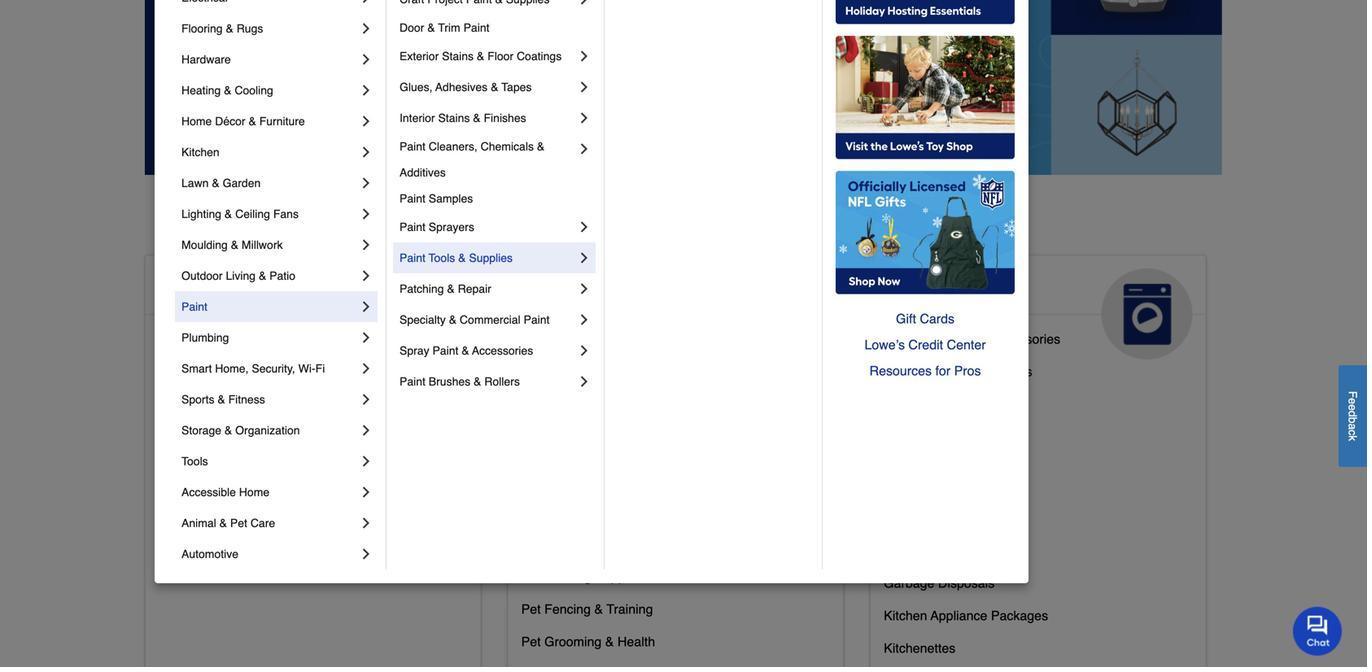 Task type: locate. For each thing, give the bounding box(es) containing it.
chevron right image for flooring & rugs
[[358, 20, 374, 37]]

2 horizontal spatial kitchen
[[884, 608, 928, 624]]

1 horizontal spatial animal & pet care
[[521, 275, 662, 327]]

paint up the patching
[[400, 252, 426, 265]]

kitchen
[[182, 146, 220, 159], [225, 429, 268, 444], [884, 608, 928, 624]]

1 horizontal spatial animal
[[521, 275, 597, 301]]

sports & fitness link
[[182, 384, 358, 415]]

tools
[[429, 252, 455, 265], [182, 455, 208, 468]]

kitchen up lawn
[[182, 146, 220, 159]]

paint down outdoor
[[182, 300, 208, 313]]

animal down paint tools & supplies link at the left top of page
[[521, 275, 597, 301]]

& inside 'link'
[[249, 115, 256, 128]]

accessible for accessible kitchen link
[[159, 429, 221, 444]]

supplies down gates
[[595, 569, 645, 584]]

kitchen down garbage
[[884, 608, 928, 624]]

home down the heating
[[182, 115, 212, 128]]

1 vertical spatial stains
[[438, 112, 470, 125]]

appliance
[[884, 332, 941, 347], [931, 608, 988, 624]]

livestock supplies link
[[521, 354, 629, 387]]

chevron right image for lighting & ceiling fans
[[358, 206, 374, 222]]

paint for paint samples
[[400, 192, 426, 205]]

2 vertical spatial kitchen
[[884, 608, 928, 624]]

1 vertical spatial care
[[251, 517, 275, 530]]

patio
[[270, 269, 296, 282]]

stains up 'cleaners,'
[[438, 112, 470, 125]]

accessible home link
[[146, 256, 481, 360], [182, 477, 358, 508]]

chevron right image for plumbing
[[358, 330, 374, 346]]

accessible up daily assistance
[[159, 429, 221, 444]]

center
[[947, 337, 986, 352]]

accessible for accessible bedroom link
[[159, 364, 221, 379]]

wheelchairs & mobility aids
[[159, 527, 319, 542]]

interior stains & finishes link
[[400, 103, 576, 134]]

animal down relief
[[182, 517, 216, 530]]

doors
[[545, 537, 579, 552]]

stains inside interior stains & finishes link
[[438, 112, 470, 125]]

gift cards
[[896, 311, 955, 326]]

spray paint & accessories link
[[400, 335, 576, 366]]

smart
[[182, 362, 212, 375]]

aids
[[294, 527, 319, 542]]

1 vertical spatial brushes
[[521, 473, 569, 488]]

f
[[1347, 391, 1360, 398]]

1 vertical spatial furniture
[[645, 390, 697, 405]]

garbage
[[884, 576, 935, 591]]

spray paint & accessories
[[400, 344, 533, 357]]

accessible entry & home
[[159, 397, 306, 412]]

spray
[[400, 344, 429, 357]]

sports & fitness
[[182, 393, 265, 406]]

repair
[[458, 282, 492, 296]]

0 horizontal spatial animal & pet care link
[[182, 508, 358, 539]]

paint sprayers link
[[400, 212, 576, 243]]

animal & pet care down relief
[[182, 517, 275, 530]]

0 vertical spatial care
[[521, 301, 572, 327]]

appliance down disposals
[[931, 608, 988, 624]]

pet inside "link"
[[521, 569, 541, 584]]

home décor & furniture link
[[182, 106, 358, 137]]

paint
[[464, 21, 490, 34], [400, 140, 426, 153], [400, 192, 426, 205], [400, 221, 426, 234], [400, 252, 426, 265], [182, 300, 208, 313], [524, 313, 550, 326], [433, 344, 459, 357], [400, 375, 426, 388]]

pet feeding supplies
[[521, 569, 645, 584]]

chevron right image for paint
[[358, 299, 374, 315]]

home down tools link
[[239, 486, 270, 499]]

pros
[[955, 363, 981, 379]]

0 vertical spatial brushes
[[429, 375, 471, 388]]

patching
[[400, 282, 444, 296]]

paint up additives
[[400, 140, 426, 153]]

paint inside "link"
[[182, 300, 208, 313]]

furniture up waste
[[645, 390, 697, 405]]

pet for pet feeding supplies
[[521, 569, 541, 584]]

assistance
[[191, 462, 254, 477]]

stains
[[442, 50, 474, 63], [438, 112, 470, 125]]

kitchen for kitchen appliance packages
[[884, 608, 928, 624]]

2 horizontal spatial accessories
[[991, 332, 1061, 347]]

training
[[607, 602, 653, 617]]

chevron right image for patching & repair
[[576, 281, 593, 297]]

e up 'd'
[[1347, 398, 1360, 405]]

0 vertical spatial animal
[[521, 275, 597, 301]]

specialty & commercial paint link
[[400, 304, 576, 335]]

accessible home link up wi-
[[146, 256, 481, 360]]

organization
[[235, 424, 300, 437]]

chevron right image for paint sprayers
[[576, 219, 593, 235]]

accessible down moulding
[[159, 275, 278, 301]]

accessories up gates
[[608, 504, 678, 519]]

paint for paint brushes & rollers
[[400, 375, 426, 388]]

stains inside exterior stains & floor coatings 'link'
[[442, 50, 474, 63]]

1 e from the top
[[1347, 398, 1360, 405]]

stains for interior
[[438, 112, 470, 125]]

gift cards link
[[836, 306, 1015, 332]]

pet doors & gates link
[[521, 533, 630, 566]]

paint inside paint cleaners, chemicals & additives
[[400, 140, 426, 153]]

health
[[618, 635, 655, 650]]

1 horizontal spatial animal & pet care link
[[508, 256, 843, 360]]

1 horizontal spatial brushes
[[521, 473, 569, 488]]

chevron right image for automotive
[[358, 546, 374, 563]]

paint right 'commercial'
[[524, 313, 550, 326]]

pet for pet fencing & training
[[521, 602, 541, 617]]

0 vertical spatial appliance
[[884, 332, 941, 347]]

lawn
[[182, 177, 209, 190]]

stains down the trim
[[442, 50, 474, 63]]

pet for pet clippers, scissors & brushes
[[521, 454, 541, 469]]

entry
[[225, 397, 255, 412]]

chevron right image for tools
[[358, 453, 374, 470]]

exterior stains & floor coatings
[[400, 50, 562, 63]]

pet clippers, scissors & brushes link
[[521, 452, 710, 501]]

kitchenettes
[[884, 641, 956, 656]]

e up b at the bottom of the page
[[1347, 405, 1360, 411]]

1 horizontal spatial tools
[[429, 252, 455, 265]]

holiday hosting essentials. image
[[836, 0, 1015, 24]]

accessible home link up mobility
[[182, 477, 358, 508]]

1 horizontal spatial accessories
[[608, 504, 678, 519]]

visit the lowe's toy shop. image
[[836, 36, 1015, 160]]

samples
[[429, 192, 473, 205]]

accessible down daily assistance
[[182, 486, 236, 499]]

feeding
[[545, 569, 592, 584]]

2 e from the top
[[1347, 405, 1360, 411]]

appliance down gift
[[884, 332, 941, 347]]

d
[[1347, 411, 1360, 417]]

supplies right waste
[[652, 423, 702, 438]]

0 vertical spatial animal & pet care link
[[508, 256, 843, 360]]

chevron right image for heating & cooling
[[358, 82, 374, 99]]

accessible up sports
[[159, 364, 221, 379]]

chevron right image for storage & organization
[[358, 422, 374, 439]]

supplies up houses,
[[579, 358, 629, 373]]

chevron right image for paint brushes & rollers
[[576, 374, 593, 390]]

0 horizontal spatial care
[[251, 517, 275, 530]]

0 horizontal spatial accessories
[[472, 344, 533, 357]]

paint down spray
[[400, 375, 426, 388]]

hardware
[[182, 53, 231, 66]]

accessible
[[159, 275, 278, 301], [159, 332, 221, 347], [159, 364, 221, 379], [159, 397, 221, 412], [159, 429, 221, 444], [182, 486, 236, 499]]

lawn & garden link
[[182, 168, 358, 199]]

chevron right image for lawn & garden
[[358, 175, 374, 191]]

heating & cooling
[[182, 84, 273, 97]]

storage
[[182, 424, 221, 437]]

1 vertical spatial kitchen
[[225, 429, 268, 444]]

supplies up patching & repair link
[[469, 252, 513, 265]]

1 vertical spatial appliance
[[931, 608, 988, 624]]

patching & repair link
[[400, 274, 576, 304]]

paint right spray
[[433, 344, 459, 357]]

accessible home image
[[377, 269, 468, 360]]

0 vertical spatial accessible home link
[[146, 256, 481, 360]]

décor
[[215, 115, 246, 128]]

care
[[521, 301, 572, 327], [251, 517, 275, 530]]

furniture
[[259, 115, 305, 128], [645, 390, 697, 405]]

door
[[400, 21, 424, 34]]

paint cleaners, chemicals & additives link
[[400, 134, 576, 186]]

chevron right image for glues, adhesives & tapes
[[576, 79, 593, 95]]

pet inside pet clippers, scissors & brushes
[[521, 454, 541, 469]]

fi
[[316, 362, 325, 375]]

1 vertical spatial tools
[[182, 455, 208, 468]]

beverage
[[884, 364, 940, 379]]

0 horizontal spatial animal & pet care
[[182, 517, 275, 530]]

paint for paint sprayers
[[400, 221, 426, 234]]

care up livestock
[[521, 301, 572, 327]]

&
[[428, 21, 435, 34], [226, 22, 233, 35], [477, 50, 485, 63], [491, 81, 499, 94], [224, 84, 232, 97], [473, 112, 481, 125], [249, 115, 256, 128], [537, 140, 545, 153], [212, 177, 220, 190], [225, 208, 232, 221], [231, 239, 239, 252], [458, 252, 466, 265], [259, 269, 266, 282], [604, 275, 620, 301], [447, 282, 455, 296], [449, 313, 457, 326], [979, 332, 988, 347], [462, 344, 469, 357], [944, 364, 952, 379], [474, 375, 481, 388], [633, 390, 642, 405], [218, 393, 225, 406], [259, 397, 267, 412], [600, 423, 608, 438], [225, 424, 232, 437], [652, 454, 661, 469], [231, 494, 240, 510], [596, 504, 605, 519], [220, 517, 227, 530], [234, 527, 243, 542], [583, 537, 592, 552], [595, 602, 603, 617], [605, 635, 614, 650]]

0 vertical spatial kitchen
[[182, 146, 220, 159]]

brushes down "clippers,"
[[521, 473, 569, 488]]

packages
[[991, 608, 1049, 624]]

patching & repair
[[400, 282, 492, 296]]

automotive link
[[182, 539, 358, 570]]

brushes down spray paint & accessories
[[429, 375, 471, 388]]

furniture down heating & cooling link
[[259, 115, 305, 128]]

chevron right image for home décor & furniture
[[358, 113, 374, 129]]

plumbing
[[182, 331, 229, 344]]

c
[[1347, 430, 1360, 436]]

accessories up the rollers
[[472, 344, 533, 357]]

lowe's credit center link
[[836, 332, 1015, 358]]

pet for pet clothing & accessories
[[521, 504, 541, 519]]

0 horizontal spatial tools
[[182, 455, 208, 468]]

paint down additives
[[400, 192, 426, 205]]

chevron right image
[[358, 51, 374, 68], [358, 113, 374, 129], [576, 141, 593, 157], [358, 144, 374, 160], [576, 250, 593, 266], [358, 299, 374, 315], [358, 361, 374, 377], [358, 422, 374, 439], [358, 484, 374, 501]]

care down physical
[[251, 517, 275, 530]]

resources for pros link
[[836, 358, 1015, 384]]

0 vertical spatial furniture
[[259, 115, 305, 128]]

0 vertical spatial animal & pet care
[[521, 275, 662, 327]]

accessible up storage
[[159, 397, 221, 412]]

kitchen down accessible entry & home link
[[225, 429, 268, 444]]

0 horizontal spatial animal
[[182, 517, 216, 530]]

clothing
[[545, 504, 592, 519]]

chevron right image
[[358, 0, 374, 6], [576, 0, 593, 7], [358, 20, 374, 37], [576, 48, 593, 64], [576, 79, 593, 95], [358, 82, 374, 99], [576, 110, 593, 126], [358, 175, 374, 191], [358, 206, 374, 222], [576, 219, 593, 235], [358, 237, 374, 253], [358, 268, 374, 284], [576, 281, 593, 297], [576, 312, 593, 328], [358, 330, 374, 346], [576, 343, 593, 359], [576, 374, 593, 390], [358, 392, 374, 408], [358, 453, 374, 470], [358, 515, 374, 532], [358, 546, 374, 563]]

moulding
[[182, 239, 228, 252]]

chevron right image for animal & pet care
[[358, 515, 374, 532]]

0 horizontal spatial kitchen
[[182, 146, 220, 159]]

therapy
[[295, 494, 343, 510]]

animal & pet care up livestock supplies
[[521, 275, 662, 327]]

exterior stains & floor coatings link
[[400, 41, 576, 72]]

accessible up the smart
[[159, 332, 221, 347]]

0 horizontal spatial furniture
[[259, 115, 305, 128]]

& inside "link"
[[212, 177, 220, 190]]

home inside 'link'
[[182, 115, 212, 128]]

accessible for the bottom the accessible home 'link'
[[182, 486, 236, 499]]

paint for paint tools & supplies
[[400, 252, 426, 265]]

appliance parts & accessories link
[[884, 328, 1061, 361]]

paint for paint cleaners, chemicals & additives
[[400, 140, 426, 153]]

accessories up chillers
[[991, 332, 1061, 347]]

& inside animal & pet care
[[604, 275, 620, 301]]

wi-
[[298, 362, 316, 375]]

paint for paint
[[182, 300, 208, 313]]

0 vertical spatial stains
[[442, 50, 474, 63]]

paint down paint samples
[[400, 221, 426, 234]]

wine
[[956, 364, 986, 379]]

officially licensed n f l gifts. shop now. image
[[836, 171, 1015, 295]]

1 vertical spatial animal & pet care
[[182, 517, 275, 530]]



Task type: describe. For each thing, give the bounding box(es) containing it.
furniture inside 'link'
[[259, 115, 305, 128]]

brushes inside pet clippers, scissors & brushes
[[521, 473, 569, 488]]

chevron right image for paint cleaners, chemicals & additives
[[576, 141, 593, 157]]

millwork
[[242, 239, 283, 252]]

kitchen appliance packages link
[[884, 605, 1049, 637]]

paint tools & supplies link
[[400, 243, 576, 274]]

commercial
[[460, 313, 521, 326]]

coatings
[[517, 50, 562, 63]]

injury relief & physical therapy link
[[159, 491, 343, 523]]

a
[[1347, 424, 1360, 430]]

security,
[[252, 362, 295, 375]]

adhesives
[[435, 81, 488, 94]]

accessories for appliance parts & accessories
[[991, 332, 1061, 347]]

specialty & commercial paint
[[400, 313, 550, 326]]

automotive
[[182, 548, 239, 561]]

& inside paint cleaners, chemicals & additives
[[537, 140, 545, 153]]

trim
[[438, 21, 461, 34]]

1 horizontal spatial care
[[521, 301, 572, 327]]

garbage disposals
[[884, 576, 995, 591]]

cards
[[920, 311, 955, 326]]

1 horizontal spatial kitchen
[[225, 429, 268, 444]]

heating & cooling link
[[182, 75, 358, 106]]

accessible bathroom link
[[159, 328, 281, 361]]

appliances image
[[1102, 269, 1193, 360]]

1 horizontal spatial furniture
[[645, 390, 697, 405]]

1 vertical spatial animal & pet care link
[[182, 508, 358, 539]]

chevron right image for accessible home
[[358, 484, 374, 501]]

home down moulding & millwork link
[[284, 275, 348, 301]]

pet doors & gates
[[521, 537, 630, 552]]

appliance inside kitchen appliance packages link
[[931, 608, 988, 624]]

storage & organization
[[182, 424, 300, 437]]

chillers
[[989, 364, 1033, 379]]

fitness
[[228, 393, 265, 406]]

enjoy savings year-round. no matter what you're shopping for, find what you need at a great price. image
[[145, 0, 1223, 175]]

outdoor living & patio
[[182, 269, 296, 282]]

flooring & rugs
[[182, 22, 263, 35]]

cooling
[[235, 84, 273, 97]]

chevron right image for interior stains & finishes
[[576, 110, 593, 126]]

accessible bathroom
[[159, 332, 281, 347]]

door & trim paint
[[400, 21, 490, 34]]

chevron right image for moulding & millwork
[[358, 237, 374, 253]]

outdoor living & patio link
[[182, 261, 358, 291]]

smart home, security, wi-fi link
[[182, 353, 358, 384]]

accessible for the accessible bathroom link
[[159, 332, 221, 347]]

chevron right image for specialty & commercial paint
[[576, 312, 593, 328]]

chevron right image for spray paint & accessories
[[576, 343, 593, 359]]

stains for exterior
[[442, 50, 474, 63]]

1 vertical spatial accessible home link
[[182, 477, 358, 508]]

accessible kitchen link
[[159, 426, 268, 458]]

lighting & ceiling fans link
[[182, 199, 358, 230]]

chevron right image for exterior stains & floor coatings
[[576, 48, 593, 64]]

animal & pet care image
[[739, 269, 830, 360]]

lowe's credit center
[[865, 337, 986, 352]]

pet for pet grooming & health
[[521, 635, 541, 650]]

0 vertical spatial tools
[[429, 252, 455, 265]]

home up storage & organization 'link'
[[271, 397, 306, 412]]

glues, adhesives & tapes
[[400, 81, 532, 94]]

wheelchairs & mobility aids link
[[159, 523, 319, 556]]

pet for pet doors & gates
[[521, 537, 541, 552]]

accessible for accessible entry & home link
[[159, 397, 221, 412]]

paint tools & supplies
[[400, 252, 513, 265]]

lowe's
[[865, 337, 905, 352]]

flooring
[[182, 22, 223, 35]]

bathroom
[[225, 332, 281, 347]]

daily assistance link
[[159, 458, 254, 491]]

pet clothing & accessories
[[521, 504, 678, 519]]

chat invite button image
[[1294, 607, 1343, 656]]

mobility
[[246, 527, 290, 542]]

kitchen appliance packages
[[884, 608, 1049, 624]]

relief
[[194, 494, 228, 510]]

sprayers
[[429, 221, 474, 234]]

chevron right image for outdoor living & patio
[[358, 268, 374, 284]]

glues,
[[400, 81, 433, 94]]

supplies inside "link"
[[595, 569, 645, 584]]

& inside pet clippers, scissors & brushes
[[652, 454, 661, 469]]

kitchenettes link
[[884, 637, 956, 668]]

plumbing link
[[182, 322, 358, 353]]

accessible bedroom
[[159, 364, 277, 379]]

gates
[[595, 537, 630, 552]]

pet fencing & training
[[521, 602, 653, 617]]

pet grooming & health link
[[521, 631, 655, 663]]

accessories for pet clothing & accessories
[[608, 504, 678, 519]]

interior stains & finishes
[[400, 112, 526, 125]]

chevron right image for paint tools & supplies
[[576, 250, 593, 266]]

kitchen for kitchen
[[182, 146, 220, 159]]

exterior
[[400, 50, 439, 63]]

accessible kitchen
[[159, 429, 268, 444]]

1 vertical spatial animal
[[182, 517, 216, 530]]

accessible bedroom link
[[159, 361, 277, 393]]

1 vertical spatial accessible home
[[182, 486, 270, 499]]

accessories for spray paint & accessories
[[472, 344, 533, 357]]

parts
[[945, 332, 975, 347]]

pet for pet beds, houses, & furniture
[[521, 390, 541, 405]]

b
[[1347, 417, 1360, 424]]

paint right the trim
[[464, 21, 490, 34]]

gift
[[896, 311, 917, 326]]

houses,
[[582, 390, 629, 405]]

living
[[226, 269, 256, 282]]

livestock
[[521, 358, 576, 373]]

appliances link
[[871, 256, 1206, 360]]

chevron right image for smart home, security, wi-fi
[[358, 361, 374, 377]]

chevron right image for hardware
[[358, 51, 374, 68]]

smart home, security, wi-fi
[[182, 362, 325, 375]]

wheelchairs
[[159, 527, 230, 542]]

0 vertical spatial accessible home
[[159, 275, 348, 301]]

paint samples
[[400, 192, 473, 205]]

credit
[[909, 337, 944, 352]]

cleaning
[[545, 423, 596, 438]]

chevron right image for sports & fitness
[[358, 392, 374, 408]]

rollers
[[485, 375, 520, 388]]

chevron right image for kitchen
[[358, 144, 374, 160]]

finishes
[[484, 112, 526, 125]]

specialty
[[400, 313, 446, 326]]

daily
[[159, 462, 188, 477]]

pet cleaning & waste supplies link
[[521, 419, 702, 452]]

pet for pet cleaning & waste supplies
[[521, 423, 541, 438]]

scissors
[[600, 454, 649, 469]]

outdoor
[[182, 269, 223, 282]]

f e e d b a c k button
[[1339, 366, 1368, 467]]

0 horizontal spatial brushes
[[429, 375, 471, 388]]

f e e d b a c k
[[1347, 391, 1360, 441]]

pet feeding supplies link
[[521, 566, 645, 598]]

moulding & millwork link
[[182, 230, 358, 261]]

paint samples link
[[400, 186, 593, 212]]

appliance inside appliance parts & accessories link
[[884, 332, 941, 347]]



Task type: vqa. For each thing, say whether or not it's contained in the screenshot.
shop All Building Sup... Link
no



